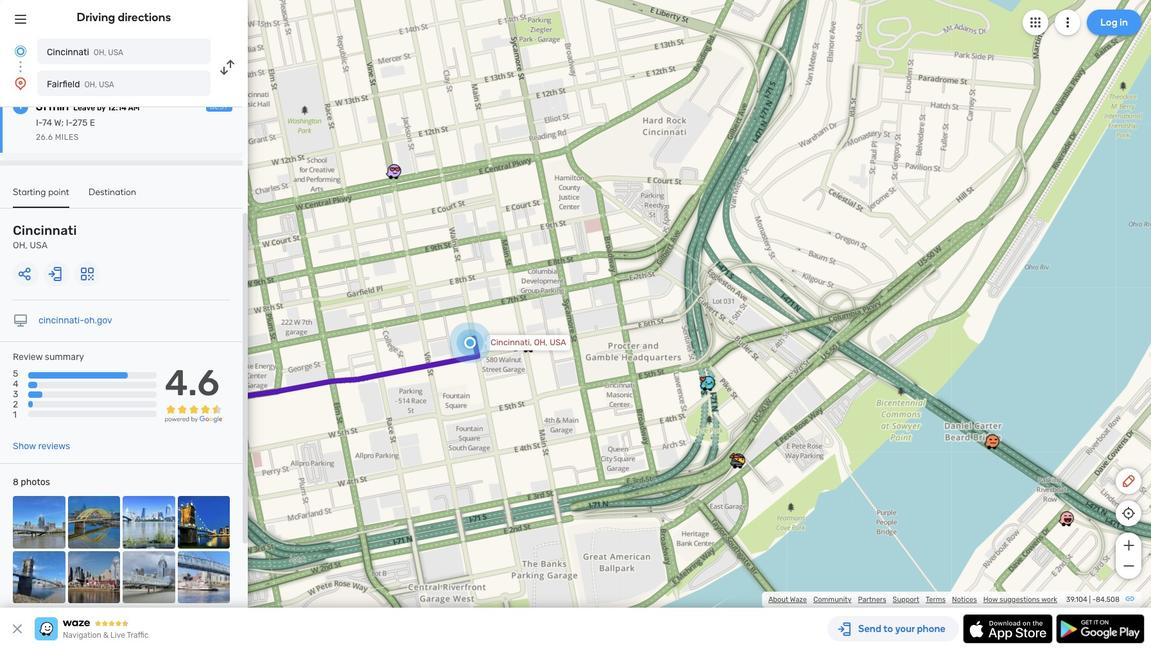 Task type: vqa. For each thing, say whether or not it's contained in the screenshot.
New
no



Task type: describe. For each thing, give the bounding box(es) containing it.
zoom in image
[[1121, 538, 1137, 554]]

39.104
[[1067, 596, 1088, 604]]

4
[[13, 379, 18, 390]]

x image
[[10, 622, 25, 637]]

image 2 of cincinnati, cincinnati image
[[68, 497, 120, 549]]

pencil image
[[1121, 474, 1137, 489]]

partners
[[858, 596, 887, 604]]

support link
[[893, 596, 920, 604]]

2
[[13, 400, 18, 411]]

starting point
[[13, 187, 69, 198]]

cincinnati, oh, usa
[[491, 338, 566, 348]]

suggestions
[[1000, 596, 1040, 604]]

image 5 of cincinnati, cincinnati image
[[13, 551, 65, 604]]

driving directions
[[77, 10, 171, 24]]

|
[[1090, 596, 1091, 604]]

work
[[1042, 596, 1058, 604]]

community link
[[814, 596, 852, 604]]

0 vertical spatial 1
[[19, 101, 22, 112]]

partners link
[[858, 596, 887, 604]]

31
[[36, 100, 47, 114]]

destination
[[89, 187, 136, 198]]

terms link
[[926, 596, 946, 604]]

driving
[[77, 10, 115, 24]]

oh, inside fairfield oh, usa
[[84, 80, 97, 89]]

directions
[[118, 10, 171, 24]]

3
[[13, 389, 18, 400]]

275
[[72, 118, 88, 128]]

about waze link
[[769, 596, 807, 604]]

location image
[[13, 76, 28, 91]]

about
[[769, 596, 789, 604]]

1 vertical spatial cincinnati oh, usa
[[13, 223, 77, 251]]

link image
[[1125, 594, 1135, 604]]

1 i- from the left
[[36, 118, 42, 128]]

31 min leave by 12:14 am
[[36, 100, 140, 114]]

usa down starting point button
[[30, 240, 48, 251]]

destination button
[[89, 187, 136, 207]]

navigation
[[63, 631, 101, 640]]

reviews
[[38, 441, 70, 452]]

about waze community partners support terms notices how suggestions work
[[769, 596, 1058, 604]]

traffic
[[127, 631, 149, 640]]

terms
[[926, 596, 946, 604]]

i-74 w; i-275 e 26.6 miles
[[36, 118, 95, 142]]

8 photos
[[13, 477, 50, 488]]

cincinnati-
[[39, 315, 84, 326]]

fairfield
[[47, 79, 80, 90]]

oh, right cincinnati,
[[534, 338, 548, 348]]

oh, down starting point button
[[13, 240, 28, 251]]

notices
[[952, 596, 977, 604]]

waze
[[790, 596, 807, 604]]

leave
[[73, 103, 95, 112]]

starting point button
[[13, 187, 69, 208]]

8
[[13, 477, 19, 488]]



Task type: locate. For each thing, give the bounding box(es) containing it.
how
[[984, 596, 998, 604]]

min
[[49, 100, 69, 114]]

cincinnati-oh.gov
[[39, 315, 112, 326]]

computer image
[[13, 313, 28, 329]]

1 inside 5 4 3 2 1
[[13, 410, 17, 421]]

0 horizontal spatial i-
[[36, 118, 42, 128]]

cincinnati,
[[491, 338, 532, 348]]

cincinnati down starting point button
[[13, 223, 77, 238]]

i- right w;
[[66, 118, 72, 128]]

0 vertical spatial cincinnati oh, usa
[[47, 47, 123, 58]]

cincinnati oh, usa down starting point button
[[13, 223, 77, 251]]

image 6 of cincinnati, cincinnati image
[[68, 551, 120, 604]]

am
[[128, 103, 140, 112]]

notices link
[[952, 596, 977, 604]]

oh.gov
[[84, 315, 112, 326]]

i-
[[36, 118, 42, 128], [66, 118, 72, 128]]

usa inside fairfield oh, usa
[[99, 80, 114, 89]]

live
[[111, 631, 125, 640]]

0 horizontal spatial 1
[[13, 410, 17, 421]]

show reviews
[[13, 441, 70, 452]]

1 vertical spatial cincinnati
[[13, 223, 77, 238]]

image 7 of cincinnati, cincinnati image
[[123, 551, 175, 604]]

starting
[[13, 187, 46, 198]]

image 1 of cincinnati, cincinnati image
[[13, 497, 65, 549]]

show
[[13, 441, 36, 452]]

1
[[19, 101, 22, 112], [13, 410, 17, 421]]

e
[[90, 118, 95, 128]]

5 4 3 2 1
[[13, 369, 18, 421]]

&
[[103, 631, 109, 640]]

cincinnati oh, usa
[[47, 47, 123, 58], [13, 223, 77, 251]]

best
[[210, 103, 229, 111]]

1 down 3
[[13, 410, 17, 421]]

review summary
[[13, 352, 84, 363]]

74
[[42, 118, 52, 128]]

support
[[893, 596, 920, 604]]

how suggestions work link
[[984, 596, 1058, 604]]

12:14
[[107, 103, 127, 112]]

1 horizontal spatial 1
[[19, 101, 22, 112]]

summary
[[45, 352, 84, 363]]

5
[[13, 369, 18, 380]]

oh, up 31 min leave by 12:14 am
[[84, 80, 97, 89]]

current location image
[[13, 44, 28, 59]]

84.508
[[1096, 596, 1120, 604]]

cincinnati-oh.gov link
[[39, 315, 112, 326]]

i- up 26.6
[[36, 118, 42, 128]]

w;
[[54, 118, 64, 128]]

26.6
[[36, 133, 53, 142]]

1 vertical spatial 1
[[13, 410, 17, 421]]

usa down driving directions
[[108, 48, 123, 57]]

image 8 of cincinnati, cincinnati image
[[178, 551, 230, 604]]

oh, down driving
[[94, 48, 106, 57]]

review
[[13, 352, 43, 363]]

usa up by
[[99, 80, 114, 89]]

1 horizontal spatial i-
[[66, 118, 72, 128]]

image 3 of cincinnati, cincinnati image
[[123, 497, 175, 549]]

point
[[48, 187, 69, 198]]

miles
[[55, 133, 79, 142]]

cincinnati oh, usa up fairfield oh, usa
[[47, 47, 123, 58]]

navigation & live traffic
[[63, 631, 149, 640]]

usa
[[108, 48, 123, 57], [99, 80, 114, 89], [30, 240, 48, 251], [550, 338, 566, 348]]

39.104 | -84.508
[[1067, 596, 1120, 604]]

zoom out image
[[1121, 559, 1137, 574]]

fairfield oh, usa
[[47, 79, 114, 90]]

photos
[[21, 477, 50, 488]]

usa right cincinnati,
[[550, 338, 566, 348]]

image 4 of cincinnati, cincinnati image
[[178, 497, 230, 549]]

by
[[97, 103, 106, 112]]

0 vertical spatial cincinnati
[[47, 47, 89, 58]]

cincinnati up fairfield at the left top
[[47, 47, 89, 58]]

community
[[814, 596, 852, 604]]

2 i- from the left
[[66, 118, 72, 128]]

oh,
[[94, 48, 106, 57], [84, 80, 97, 89], [13, 240, 28, 251], [534, 338, 548, 348]]

-
[[1093, 596, 1096, 604]]

cincinnati
[[47, 47, 89, 58], [13, 223, 77, 238]]

1 left 31
[[19, 101, 22, 112]]

4.6
[[165, 362, 220, 405]]



